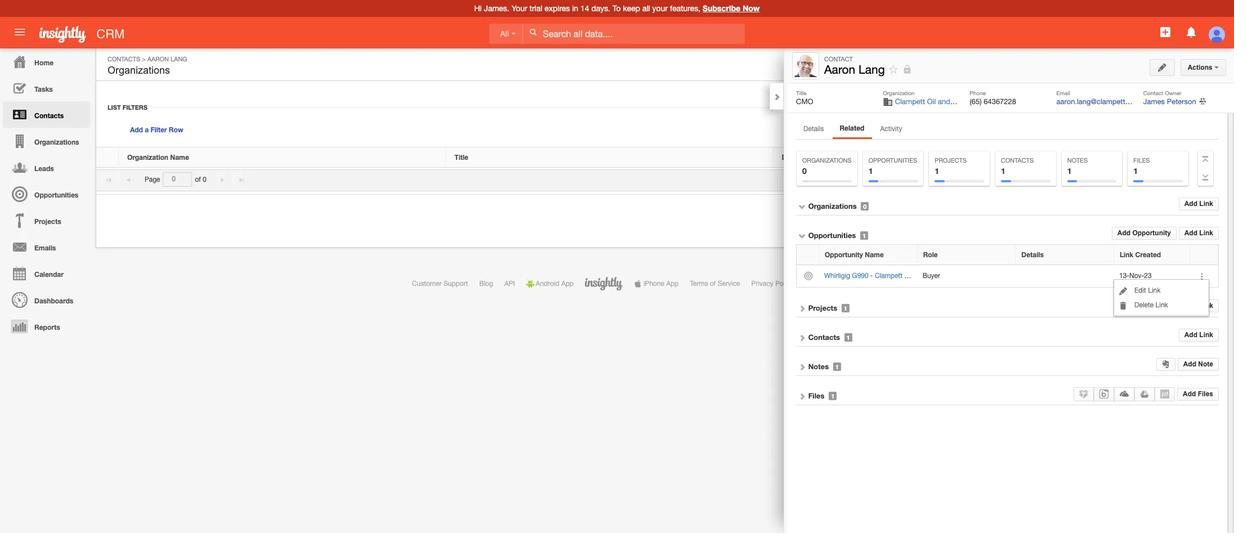 Task type: describe. For each thing, give the bounding box(es) containing it.
1 vertical spatial clampett
[[875, 272, 903, 280]]

terms of service
[[690, 280, 740, 288]]

contact for contact owner
[[1143, 90, 1163, 96]]

1 inside contacts 1
[[1001, 166, 1005, 176]]

activity link
[[873, 122, 910, 138]]

add for add opportunity link
[[1117, 229, 1131, 237]]

all
[[500, 29, 509, 38]]

white image
[[529, 28, 537, 36]]

service
[[718, 280, 740, 288]]

change record owner image
[[1199, 97, 1206, 107]]

1 horizontal spatial projects link
[[808, 303, 837, 312]]

edit link
[[1134, 286, 1161, 294]]

chevron right image for notes
[[798, 363, 806, 371]]

blog link
[[479, 280, 493, 288]]

in
[[572, 4, 578, 13]]

note
[[1198, 360, 1213, 368]]

add link for the add link button on top of add note in the right bottom of the page
[[1184, 331, 1213, 339]]

privacy policy link
[[751, 280, 794, 288]]

link files from microsoft onedrive to this image
[[1120, 389, 1129, 398]]

contacts inside navigation
[[34, 111, 64, 120]]

organizations inside navigation
[[34, 138, 79, 146]]

aaron lang link
[[147, 56, 187, 62]]

add for add note link
[[1183, 360, 1196, 368]]

home
[[34, 59, 54, 67]]

add a filter row
[[130, 126, 183, 134]]

2 horizontal spatial lang
[[1000, 272, 1015, 280]]

aaron lang
[[824, 62, 885, 76]]

title for title cmo
[[796, 90, 807, 96]]

chevron down image
[[798, 232, 806, 240]]

add for the add link button on the right of project
[[1184, 302, 1197, 310]]

data processing addendum
[[805, 280, 890, 288]]

calendar link
[[3, 260, 90, 287]]

2 horizontal spatial projects
[[935, 157, 967, 164]]

files for files 1
[[1134, 157, 1150, 164]]

delete link link
[[1114, 298, 1209, 312]]

projects 1
[[935, 157, 967, 176]]

tasks
[[34, 85, 53, 93]]

android
[[536, 280, 559, 288]]

related
[[840, 124, 864, 132]]

delete
[[1134, 301, 1154, 309]]

iphone app
[[643, 280, 679, 288]]

app for iphone app
[[666, 280, 679, 288]]

organizations right chevron down icon
[[808, 202, 857, 211]]

filters
[[123, 104, 147, 111]]

customer
[[412, 280, 442, 288]]

customer support link
[[412, 280, 468, 288]]

add for add project link
[[1133, 302, 1146, 310]]

days.
[[591, 4, 610, 13]]

notes 1
[[1067, 157, 1088, 176]]

display
[[1174, 176, 1195, 184]]

items
[[1148, 176, 1164, 184]]

details for title
[[782, 153, 804, 162]]

filter
[[151, 126, 167, 134]]

1 vertical spatial singapore
[[944, 272, 974, 280]]

1 vertical spatial contacts link
[[3, 101, 90, 128]]

trial
[[530, 4, 542, 13]]

0 vertical spatial clampett
[[895, 97, 925, 106]]

64367228
[[984, 97, 1016, 106]]

of 0
[[195, 176, 206, 184]]

api link
[[504, 280, 515, 288]]

0 vertical spatial oil
[[927, 97, 936, 106]]

title cmo
[[796, 90, 813, 106]]

0 horizontal spatial organizations link
[[3, 128, 90, 154]]

add note link
[[1178, 358, 1219, 371]]

chevron right image for projects
[[798, 304, 806, 312]]

>
[[142, 56, 146, 62]]

opportunity inside add opportunity link
[[1132, 229, 1171, 237]]

api
[[504, 280, 515, 288]]

role
[[923, 251, 938, 259]]

files for files
[[808, 391, 825, 400]]

0 vertical spatial gas,
[[952, 97, 967, 106]]

nov-
[[1129, 272, 1144, 280]]

link files from box to this image
[[1100, 389, 1109, 398]]

add note
[[1183, 360, 1213, 368]]

notes link
[[808, 362, 829, 371]]

edit
[[1134, 286, 1146, 294]]

0 horizontal spatial opportunities link
[[3, 181, 90, 207]]

add for the add link button on top of add note in the right bottom of the page
[[1184, 331, 1197, 339]]

0 for of 0
[[203, 176, 206, 184]]

0 vertical spatial singapore
[[969, 97, 1003, 106]]

evernote image
[[1162, 360, 1170, 368]]

aaron.lang@clampett.com link
[[1057, 97, 1142, 106]]

app for android app
[[561, 280, 574, 288]]

data
[[805, 280, 819, 288]]

created for title
[[1125, 153, 1150, 162]]

email
[[1057, 90, 1070, 96]]

2 vertical spatial contacts link
[[808, 333, 840, 342]]

home link
[[3, 48, 90, 75]]

whirligig g990 - clampett oil and gas, singapore - aaron lang
[[824, 272, 1015, 280]]

organizations button
[[105, 62, 172, 78]]

buyer
[[923, 272, 940, 280]]

clampett oil and gas, singapore
[[895, 97, 1003, 106]]

terms of service link
[[690, 280, 740, 288]]

row containing whirligig g990 - clampett oil and gas, singapore - aaron lang
[[797, 265, 1218, 288]]

add project link
[[1128, 299, 1177, 312]]

chevron right image for files
[[798, 392, 806, 400]]

hi james. your trial expires in 14 days. to keep all your features, subscribe now
[[474, 3, 760, 13]]

contacts 1
[[1001, 157, 1034, 176]]

add for the add link button underneath display
[[1184, 200, 1197, 208]]

files link
[[808, 391, 825, 400]]

blog
[[479, 280, 493, 288]]

phone (65) 64367228
[[970, 90, 1016, 106]]

name for organization name
[[170, 153, 189, 162]]

files inside button
[[1198, 390, 1213, 398]]

add project
[[1133, 302, 1171, 310]]

list
[[108, 104, 121, 111]]

contacts > aaron lang organizations
[[108, 56, 187, 76]]

reports link
[[3, 313, 90, 339]]

james peterson link
[[1143, 97, 1196, 106]]

james
[[1143, 97, 1165, 106]]

notifications image
[[1184, 25, 1198, 39]]

notes for notes
[[808, 362, 829, 371]]

no
[[1137, 176, 1146, 184]]

whirligig g990 - clampett oil and gas, singapore - aaron lang link
[[824, 272, 1021, 280]]

1 horizontal spatial organizations link
[[808, 202, 857, 211]]



Task type: vqa. For each thing, say whether or not it's contained in the screenshot.
412-
no



Task type: locate. For each thing, give the bounding box(es) containing it.
chevron right image down data
[[798, 334, 806, 342]]

files down the note
[[1198, 390, 1213, 398]]

phone
[[970, 90, 986, 96]]

2 app from the left
[[666, 280, 679, 288]]

0 vertical spatial details
[[803, 125, 824, 133]]

support
[[444, 280, 468, 288]]

1 horizontal spatial app
[[666, 280, 679, 288]]

organizations link
[[3, 128, 90, 154], [808, 202, 857, 211]]

name down row
[[170, 153, 189, 162]]

iphone app link
[[634, 280, 679, 288]]

1 horizontal spatial and
[[938, 97, 950, 106]]

edit link link
[[1114, 283, 1209, 298]]

chevron right image left files link
[[798, 392, 806, 400]]

1 inside opportunities 1
[[869, 166, 873, 176]]

chevron right image left the 'title cmo'
[[773, 93, 781, 101]]

clampett
[[895, 97, 925, 106], [875, 272, 903, 280]]

1 vertical spatial chevron right image
[[798, 363, 806, 371]]

add for the add link button on top of contact owner
[[1147, 61, 1160, 69]]

0 vertical spatial projects
[[935, 157, 967, 164]]

created
[[1125, 153, 1150, 162], [1135, 251, 1161, 259]]

2 horizontal spatial opportunities
[[869, 157, 917, 164]]

add link for the add link button on top of contact owner
[[1147, 61, 1176, 69]]

title
[[796, 90, 807, 96], [455, 153, 468, 162]]

aaron.lang@clampett.com
[[1057, 97, 1142, 106]]

0 for organizations 0
[[802, 166, 807, 176]]

features,
[[670, 4, 700, 13]]

navigation containing home
[[0, 48, 90, 339]]

0 up chevron down icon
[[802, 166, 807, 176]]

whirligig
[[824, 272, 850, 280]]

singapore right buyer at the bottom right of the page
[[944, 272, 974, 280]]

1 vertical spatial projects link
[[808, 303, 837, 312]]

organizations down details link
[[802, 157, 852, 164]]

page
[[145, 176, 160, 184]]

add link button up contact owner
[[1139, 56, 1183, 73]]

lang inside contacts > aaron lang organizations
[[171, 56, 187, 62]]

-
[[870, 272, 873, 280], [976, 272, 979, 280]]

0 vertical spatial name
[[170, 153, 189, 162]]

opportunities link up opportunity name
[[808, 231, 856, 240]]

created for role
[[1135, 251, 1161, 259]]

files 1
[[1134, 157, 1150, 176]]

organizations 0
[[802, 157, 852, 176]]

your
[[652, 4, 668, 13]]

link created for role
[[1120, 251, 1161, 259]]

1 vertical spatial chevron right image
[[798, 334, 806, 342]]

0 horizontal spatial notes
[[808, 362, 829, 371]]

to
[[613, 4, 621, 13]]

1 vertical spatial opportunities link
[[808, 231, 856, 240]]

add up 13-
[[1117, 229, 1131, 237]]

row
[[169, 126, 183, 134]]

details for role
[[1021, 251, 1044, 259]]

chevron right image left notes link
[[798, 363, 806, 371]]

1 horizontal spatial opportunities link
[[808, 231, 856, 240]]

14
[[580, 4, 589, 13]]

organizations link up leads
[[3, 128, 90, 154]]

clampett up addendum
[[875, 272, 903, 280]]

0 horizontal spatial chevron right image
[[773, 93, 781, 101]]

g990
[[852, 272, 869, 280]]

1 vertical spatial details
[[782, 153, 804, 162]]

singapore
[[969, 97, 1003, 106], [944, 272, 974, 280]]

1 chevron right image from the top
[[798, 304, 806, 312]]

opportunities link down leads
[[3, 181, 90, 207]]

leads
[[34, 164, 54, 173]]

of right terms
[[710, 280, 716, 288]]

title for title
[[455, 153, 468, 162]]

0 vertical spatial contacts link
[[108, 56, 140, 62]]

gas,
[[952, 97, 967, 106], [928, 272, 942, 280]]

add link button right project
[[1179, 299, 1219, 312]]

reports
[[34, 323, 60, 332]]

0 vertical spatial opportunities link
[[3, 181, 90, 207]]

link files from dropbox to this image
[[1079, 389, 1088, 398]]

2 vertical spatial opportunities
[[808, 231, 856, 240]]

0 horizontal spatial oil
[[904, 272, 913, 280]]

opportunities inside navigation
[[34, 191, 78, 199]]

0 horizontal spatial aaron
[[147, 56, 169, 62]]

add right link files from pandadoc to this image
[[1183, 390, 1196, 398]]

0 vertical spatial opportunities
[[869, 157, 917, 164]]

customer support
[[412, 280, 468, 288]]

android app
[[536, 280, 574, 288]]

add link right the add opportunity
[[1184, 229, 1213, 237]]

add link down display
[[1184, 200, 1213, 208]]

delete link
[[1134, 301, 1168, 309]]

name for opportunity name
[[865, 251, 884, 259]]

link files from pandadoc to this image
[[1161, 389, 1170, 398]]

of right page
[[195, 176, 201, 184]]

13-nov-23
[[1119, 272, 1152, 280]]

0 horizontal spatial of
[[195, 176, 201, 184]]

app right android on the left bottom of the page
[[561, 280, 574, 288]]

hi
[[474, 4, 482, 13]]

0 vertical spatial chevron right image
[[798, 304, 806, 312]]

1 horizontal spatial title
[[796, 90, 807, 96]]

link
[[1162, 61, 1176, 69], [1109, 153, 1123, 162], [1199, 200, 1213, 208], [1199, 229, 1213, 237], [1120, 251, 1133, 259], [1148, 286, 1161, 294], [1156, 301, 1168, 309], [1199, 302, 1213, 310], [1199, 331, 1213, 339]]

contacts link left >
[[108, 56, 140, 62]]

contacts inside contacts > aaron lang organizations
[[108, 56, 140, 62]]

keep
[[623, 4, 640, 13]]

2 - from the left
[[976, 272, 979, 280]]

chevron right image
[[798, 304, 806, 312], [798, 363, 806, 371], [798, 392, 806, 400]]

emails
[[34, 244, 56, 252]]

and left (65)
[[938, 97, 950, 106]]

add link right project
[[1184, 302, 1213, 310]]

add link for the add link button underneath display
[[1184, 200, 1213, 208]]

organization inside row
[[127, 153, 168, 162]]

0 vertical spatial link created
[[1109, 153, 1150, 162]]

activity
[[880, 125, 902, 133]]

add link for the add link button to the right of add opportunity link
[[1184, 229, 1213, 237]]

1 vertical spatial contact
[[1143, 90, 1163, 96]]

1 horizontal spatial contact
[[1143, 90, 1163, 96]]

opportunities 1
[[869, 157, 917, 176]]

organizations up leads link
[[34, 138, 79, 146]]

1 vertical spatial name
[[865, 251, 884, 259]]

add link button down display
[[1179, 198, 1219, 211]]

clampett down record permissions icon
[[895, 97, 925, 106]]

record permissions image
[[902, 62, 912, 76]]

0 vertical spatial chevron right image
[[773, 93, 781, 101]]

0 horizontal spatial gas,
[[928, 272, 942, 280]]

contact image
[[794, 55, 817, 77]]

1 vertical spatial opportunities
[[34, 191, 78, 199]]

subscribe
[[703, 3, 740, 13]]

3 chevron right image from the top
[[798, 392, 806, 400]]

organizations down >
[[108, 65, 170, 76]]

0 vertical spatial title
[[796, 90, 807, 96]]

add left the note
[[1183, 360, 1196, 368]]

2 horizontal spatial files
[[1198, 390, 1213, 398]]

row
[[96, 148, 1205, 168], [797, 245, 1218, 265], [797, 265, 1218, 288]]

list filters
[[108, 104, 147, 111]]

organization for organization
[[883, 90, 915, 96]]

name up g990
[[865, 251, 884, 259]]

1 horizontal spatial chevron right image
[[798, 334, 806, 342]]

clampett oil and gas, singapore link
[[895, 97, 1003, 106]]

0 vertical spatial organization
[[883, 90, 915, 96]]

follow image
[[888, 64, 899, 75]]

1 vertical spatial created
[[1135, 251, 1161, 259]]

opportunity up 23
[[1132, 229, 1171, 237]]

0 vertical spatial organizations link
[[3, 128, 90, 154]]

0 vertical spatial of
[[195, 176, 201, 184]]

1 app from the left
[[561, 280, 574, 288]]

expires
[[545, 4, 570, 13]]

opportunity name
[[825, 251, 884, 259]]

opportunities up opportunity name
[[808, 231, 856, 240]]

of
[[195, 176, 201, 184], [710, 280, 716, 288]]

opportunities down leads
[[34, 191, 78, 199]]

1 horizontal spatial organization
[[883, 90, 915, 96]]

projects link up emails
[[3, 207, 90, 234]]

title inside the 'title cmo'
[[796, 90, 807, 96]]

add down edit
[[1133, 302, 1146, 310]]

link created
[[1109, 153, 1150, 162], [1120, 251, 1161, 259]]

0 vertical spatial created
[[1125, 153, 1150, 162]]

1 horizontal spatial projects
[[808, 303, 837, 312]]

organization down follow image
[[883, 90, 915, 96]]

oil left (65)
[[927, 97, 936, 106]]

opportunity
[[1132, 229, 1171, 237], [825, 251, 863, 259]]

navigation
[[0, 48, 90, 339]]

notes for notes 1
[[1067, 157, 1088, 164]]

now
[[743, 3, 760, 13]]

organization for organization name
[[127, 153, 168, 162]]

1 horizontal spatial gas,
[[952, 97, 967, 106]]

projects link down data
[[808, 303, 837, 312]]

1 vertical spatial organization
[[127, 153, 168, 162]]

1 vertical spatial opportunity
[[825, 251, 863, 259]]

singapore down the phone
[[969, 97, 1003, 106]]

chevron right image
[[773, 93, 781, 101], [798, 334, 806, 342]]

link created for title
[[1109, 153, 1150, 162]]

chevron down image
[[798, 203, 806, 211]]

add opportunity link
[[1112, 227, 1177, 240]]

0 vertical spatial projects link
[[3, 207, 90, 234]]

Search all data.... text field
[[523, 24, 745, 44]]

policy
[[775, 280, 794, 288]]

projects inside navigation
[[34, 217, 61, 226]]

2 horizontal spatial contacts link
[[808, 333, 840, 342]]

add up add note in the right bottom of the page
[[1184, 331, 1197, 339]]

1 horizontal spatial 0
[[802, 166, 807, 176]]

crm
[[96, 27, 125, 41]]

created up no
[[1125, 153, 1150, 162]]

column header
[[96, 148, 119, 168]]

privacy policy
[[751, 280, 794, 288]]

0 horizontal spatial contact
[[824, 56, 853, 62]]

android app link
[[526, 280, 574, 288]]

leads link
[[3, 154, 90, 181]]

emails link
[[3, 234, 90, 260]]

row containing opportunity name
[[797, 245, 1218, 265]]

1 horizontal spatial aaron
[[824, 62, 855, 76]]

a
[[145, 126, 149, 134]]

created up 23
[[1135, 251, 1161, 259]]

contacts link up notes link
[[808, 333, 840, 342]]

add link button up add note in the right bottom of the page
[[1179, 329, 1219, 342]]

processing
[[821, 280, 854, 288]]

privacy
[[751, 280, 773, 288]]

actions
[[1188, 64, 1214, 72]]

link files from google drive to this image
[[1140, 389, 1149, 398]]

row containing organization name
[[96, 148, 1205, 168]]

contact owner
[[1143, 90, 1182, 96]]

tasks link
[[3, 75, 90, 101]]

1 horizontal spatial of
[[710, 280, 716, 288]]

1 horizontal spatial name
[[865, 251, 884, 259]]

0 horizontal spatial projects
[[34, 217, 61, 226]]

1 inside 'projects 1'
[[935, 166, 939, 176]]

actions button
[[1180, 59, 1226, 76]]

0 horizontal spatial -
[[870, 272, 873, 280]]

0 horizontal spatial app
[[561, 280, 574, 288]]

13-
[[1119, 272, 1129, 280]]

organization
[[883, 90, 915, 96], [127, 153, 168, 162]]

1 vertical spatial and
[[914, 272, 926, 280]]

organization up page
[[127, 153, 168, 162]]

1 horizontal spatial lang
[[859, 62, 885, 76]]

0 horizontal spatial contacts link
[[3, 101, 90, 128]]

2 horizontal spatial 0
[[863, 203, 867, 210]]

add link up add note in the right bottom of the page
[[1184, 331, 1213, 339]]

link created up no
[[1109, 153, 1150, 162]]

add left a
[[130, 126, 143, 134]]

add right the add opportunity
[[1184, 229, 1197, 237]]

addendum
[[856, 280, 890, 288]]

files up no
[[1134, 157, 1150, 164]]

0 horizontal spatial name
[[170, 153, 189, 162]]

13-nov-23 cell
[[1114, 265, 1190, 288]]

1 horizontal spatial contacts link
[[108, 56, 140, 62]]

0 horizontal spatial lang
[[171, 56, 187, 62]]

add files
[[1183, 390, 1213, 398]]

0 vertical spatial contact
[[824, 56, 853, 62]]

add for add a filter row link at the top left of the page
[[130, 126, 143, 134]]

and down "role"
[[914, 272, 926, 280]]

0 horizontal spatial opportunities
[[34, 191, 78, 199]]

0 horizontal spatial files
[[808, 391, 825, 400]]

data processing addendum link
[[805, 280, 890, 288]]

2 chevron right image from the top
[[798, 363, 806, 371]]

1 horizontal spatial files
[[1134, 157, 1150, 164]]

0 vertical spatial opportunity
[[1132, 229, 1171, 237]]

- up addendum
[[870, 272, 873, 280]]

2 vertical spatial projects
[[808, 303, 837, 312]]

add right project
[[1184, 302, 1197, 310]]

(65)
[[970, 97, 982, 106]]

0 horizontal spatial projects link
[[3, 207, 90, 234]]

opportunities down activity link
[[869, 157, 917, 164]]

oil left buyer at the bottom right of the page
[[904, 272, 913, 280]]

1 vertical spatial of
[[710, 280, 716, 288]]

app
[[561, 280, 574, 288], [666, 280, 679, 288]]

0 horizontal spatial and
[[914, 272, 926, 280]]

0 right page
[[203, 176, 206, 184]]

opportunity up whirligig
[[825, 251, 863, 259]]

organizations link right chevron down icon
[[808, 202, 857, 211]]

contact right contact image
[[824, 56, 853, 62]]

1 horizontal spatial oil
[[927, 97, 936, 106]]

gas, left (65)
[[952, 97, 967, 106]]

1 horizontal spatial opportunities
[[808, 231, 856, 240]]

add for add files button
[[1183, 390, 1196, 398]]

0 up opportunity name
[[863, 203, 867, 210]]

1 inside notes 1
[[1067, 166, 1072, 176]]

1 horizontal spatial notes
[[1067, 157, 1088, 164]]

opportunities link
[[3, 181, 90, 207], [808, 231, 856, 240]]

1 - from the left
[[870, 272, 873, 280]]

add for the add link button to the right of add opportunity link
[[1184, 229, 1197, 237]]

chevron right image down data
[[798, 304, 806, 312]]

0 inside 'organizations 0'
[[802, 166, 807, 176]]

related link
[[833, 122, 871, 137]]

2 vertical spatial details
[[1021, 251, 1044, 259]]

1 vertical spatial gas,
[[928, 272, 942, 280]]

add up contact owner
[[1147, 61, 1160, 69]]

1 horizontal spatial -
[[976, 272, 979, 280]]

1 horizontal spatial opportunity
[[1132, 229, 1171, 237]]

aaron inside contacts > aaron lang organizations
[[147, 56, 169, 62]]

23
[[1144, 272, 1152, 280]]

0 horizontal spatial title
[[455, 153, 468, 162]]

2 horizontal spatial aaron
[[981, 272, 999, 280]]

contact up the "james"
[[1143, 90, 1163, 96]]

add link for the add link button on the right of project
[[1184, 302, 1213, 310]]

1 vertical spatial link created
[[1120, 251, 1161, 259]]

aaron inside row
[[981, 272, 999, 280]]

subscribe now link
[[703, 3, 760, 13]]

owner
[[1165, 90, 1182, 96]]

0 vertical spatial notes
[[1067, 157, 1088, 164]]

0 vertical spatial and
[[938, 97, 950, 106]]

cell
[[1016, 265, 1114, 288]]

add link up contact owner
[[1147, 61, 1176, 69]]

files down notes link
[[808, 391, 825, 400]]

1 vertical spatial organizations link
[[808, 202, 857, 211]]

add link button right add opportunity link
[[1179, 227, 1219, 240]]

gas, down "role"
[[928, 272, 942, 280]]

0 horizontal spatial organization
[[127, 153, 168, 162]]

buyer cell
[[917, 265, 1016, 288]]

dashboards
[[34, 297, 73, 305]]

app right iphone
[[666, 280, 679, 288]]

link created up the "nov-"
[[1120, 251, 1161, 259]]

contacts link down tasks
[[3, 101, 90, 128]]

contact for contact
[[824, 56, 853, 62]]

organizations inside contacts > aaron lang organizations
[[108, 65, 170, 76]]

- right buyer at the bottom right of the page
[[976, 272, 979, 280]]

aaron
[[147, 56, 169, 62], [824, 62, 855, 76], [981, 272, 999, 280]]

0 horizontal spatial opportunity
[[825, 251, 863, 259]]

1 vertical spatial projects
[[34, 217, 61, 226]]

1 vertical spatial oil
[[904, 272, 913, 280]]

all link
[[489, 24, 523, 44]]

1 inside files 1
[[1134, 166, 1138, 176]]

cmo
[[796, 97, 813, 106]]

and
[[938, 97, 950, 106], [914, 272, 926, 280]]

project
[[1148, 302, 1171, 310]]

add down display
[[1184, 200, 1197, 208]]

1 vertical spatial notes
[[808, 362, 829, 371]]

james peterson
[[1143, 97, 1196, 106]]



